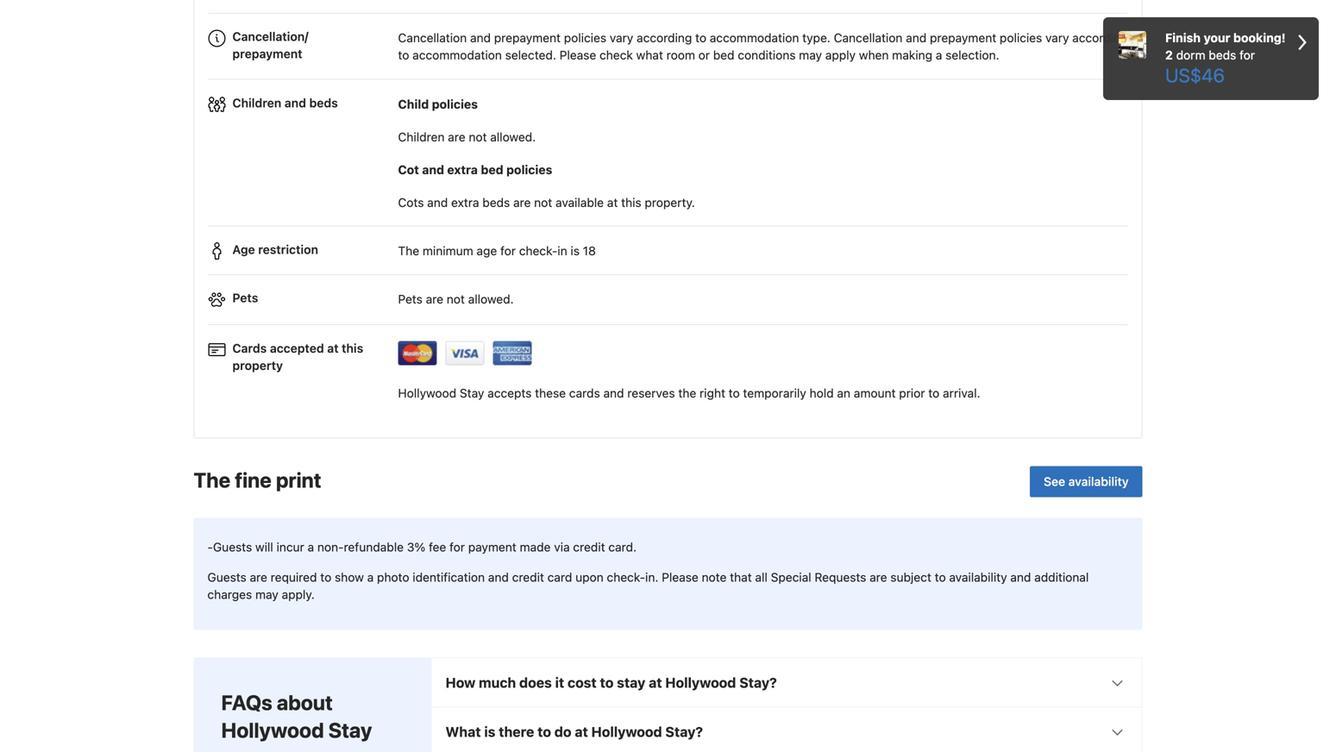 Task type: vqa. For each thing, say whether or not it's contained in the screenshot.
Kingdom for all
no



Task type: describe. For each thing, give the bounding box(es) containing it.
how much does it cost to stay at hollywood stay? button
[[432, 659, 1142, 707]]

to right right
[[729, 386, 740, 400]]

required
[[271, 570, 317, 585]]

cost
[[568, 675, 597, 691]]

see availability
[[1044, 474, 1129, 488]]

visa image
[[446, 341, 485, 365]]

an
[[837, 386, 851, 400]]

charges
[[207, 588, 252, 602]]

pets for pets
[[232, 291, 258, 305]]

there
[[499, 724, 534, 740]]

subject
[[891, 570, 932, 585]]

in
[[558, 244, 567, 258]]

mastercard image
[[398, 341, 438, 365]]

are up the minimum age for check-in is 18
[[513, 195, 531, 210]]

1 vertical spatial bed
[[481, 163, 503, 177]]

1 vertical spatial for
[[500, 244, 516, 258]]

may inside cancellation and prepayment policies vary according to accommodation type. cancellation and prepayment policies vary according to accommodation selected. please check what room or bed conditions may apply when making a selection.
[[799, 48, 822, 62]]

conditions
[[738, 48, 796, 62]]

age restriction
[[232, 242, 318, 257]]

stay
[[617, 675, 645, 691]]

1 vertical spatial not
[[534, 195, 552, 210]]

a inside cancellation and prepayment policies vary according to accommodation type. cancellation and prepayment policies vary according to accommodation selected. please check what room or bed conditions may apply when making a selection.
[[936, 48, 942, 62]]

finish
[[1165, 31, 1201, 45]]

2 vary from the left
[[1045, 31, 1069, 45]]

cots and extra beds are not available at this property.
[[398, 195, 695, 210]]

all
[[755, 570, 768, 585]]

upon
[[575, 570, 604, 585]]

and up making
[[906, 31, 927, 45]]

your
[[1204, 31, 1231, 45]]

the
[[678, 386, 696, 400]]

child policies
[[398, 97, 478, 111]]

age
[[477, 244, 497, 258]]

allowed. for pets are not allowed.
[[468, 292, 514, 306]]

fee
[[429, 540, 446, 554]]

apply
[[825, 48, 856, 62]]

refundable
[[344, 540, 404, 554]]

photo
[[377, 570, 409, 585]]

it
[[555, 675, 564, 691]]

2
[[1165, 48, 1173, 62]]

1 horizontal spatial is
[[571, 244, 580, 258]]

the minimum age for check-in is 18
[[398, 244, 596, 258]]

cot and extra bed policies
[[398, 163, 552, 177]]

2 vertical spatial for
[[450, 540, 465, 554]]

hollywood down stay
[[591, 724, 662, 740]]

restriction
[[258, 242, 318, 257]]

at right do on the left bottom of the page
[[575, 724, 588, 740]]

prior
[[899, 386, 925, 400]]

rightchevron image
[[1298, 29, 1307, 55]]

about
[[277, 691, 333, 715]]

and right cots
[[427, 195, 448, 210]]

in.
[[645, 570, 659, 585]]

allowed. for children are not allowed.
[[490, 130, 536, 144]]

at inside cards accepted at this property
[[327, 341, 339, 355]]

these
[[535, 386, 566, 400]]

finish your booking! 2 dorm beds for us$46
[[1165, 31, 1286, 86]]

1 according from the left
[[637, 31, 692, 45]]

much
[[479, 675, 516, 691]]

cancellation/
[[232, 29, 308, 44]]

apply.
[[282, 588, 315, 602]]

availability inside button
[[1069, 474, 1129, 488]]

payment
[[468, 540, 517, 554]]

that
[[730, 570, 752, 585]]

beds inside finish your booking! 2 dorm beds for us$46
[[1209, 48, 1236, 62]]

card.
[[608, 540, 637, 554]]

the fine print
[[194, 468, 321, 492]]

via
[[554, 540, 570, 554]]

1 horizontal spatial accommodation
[[710, 31, 799, 45]]

cards
[[569, 386, 600, 400]]

type.
[[802, 31, 831, 45]]

arrival.
[[943, 386, 980, 400]]

cancellation/ prepayment
[[232, 29, 308, 61]]

pets for pets are not allowed.
[[398, 292, 423, 306]]

are left subject
[[870, 570, 887, 585]]

temporarily
[[743, 386, 806, 400]]

available
[[556, 195, 604, 210]]

see availability button
[[1030, 466, 1143, 497]]

1 cancellation from the left
[[398, 31, 467, 45]]

please inside cancellation and prepayment policies vary according to accommodation type. cancellation and prepayment policies vary according to accommodation selected. please check what room or bed conditions may apply when making a selection.
[[560, 48, 596, 62]]

is inside dropdown button
[[484, 724, 495, 740]]

to left do on the left bottom of the page
[[538, 724, 551, 740]]

1 vertical spatial stay?
[[665, 724, 703, 740]]

prepayment inside cancellation/ prepayment
[[232, 47, 302, 61]]

to up or
[[695, 31, 706, 45]]

2 horizontal spatial prepayment
[[930, 31, 996, 45]]

or
[[698, 48, 710, 62]]

-
[[207, 540, 213, 554]]

non-
[[317, 540, 344, 554]]

the for the minimum age for check-in is 18
[[398, 244, 419, 258]]

print
[[276, 468, 321, 492]]

at right stay
[[649, 675, 662, 691]]

how much does it cost to stay at hollywood stay?
[[446, 675, 777, 691]]

fine
[[235, 468, 272, 492]]

right
[[700, 386, 725, 400]]

1 vary from the left
[[610, 31, 633, 45]]

to right prior
[[928, 386, 940, 400]]

amount
[[854, 386, 896, 400]]

are for children
[[448, 130, 465, 144]]

not for pets are not allowed.
[[447, 292, 465, 306]]

cot
[[398, 163, 419, 177]]

faqs about hollywood stay
[[221, 691, 372, 742]]

what
[[446, 724, 481, 740]]

to right subject
[[935, 570, 946, 585]]

show
[[335, 570, 364, 585]]

0 horizontal spatial check-
[[519, 244, 558, 258]]

hold
[[810, 386, 834, 400]]

guests are required to show a photo identification and credit card upon check-in. please note that all special requests are subject to availability and additional charges may apply.
[[207, 570, 1089, 602]]

to up child
[[398, 48, 409, 62]]

making
[[892, 48, 932, 62]]

dorm
[[1176, 48, 1206, 62]]

how
[[446, 675, 475, 691]]

0 horizontal spatial a
[[308, 540, 314, 554]]

credit inside the guests are required to show a photo identification and credit card upon check-in. please note that all special requests are subject to availability and additional charges may apply.
[[512, 570, 544, 585]]

us$46
[[1165, 64, 1225, 86]]

0 vertical spatial credit
[[573, 540, 605, 554]]

hollywood inside faqs about hollywood stay
[[221, 718, 324, 742]]

do
[[554, 724, 572, 740]]

and right cards
[[603, 386, 624, 400]]

booking!
[[1234, 31, 1286, 45]]



Task type: locate. For each thing, give the bounding box(es) containing it.
children
[[232, 96, 281, 110], [398, 130, 445, 144]]

bed
[[713, 48, 735, 62], [481, 163, 503, 177]]

availability inside the guests are required to show a photo identification and credit card upon check-in. please note that all special requests are subject to availability and additional charges may apply.
[[949, 570, 1007, 585]]

0 vertical spatial the
[[398, 244, 419, 258]]

a right show
[[367, 570, 374, 585]]

0 horizontal spatial children
[[232, 96, 281, 110]]

and down payment
[[488, 570, 509, 585]]

1 horizontal spatial stay
[[460, 386, 484, 400]]

0 horizontal spatial please
[[560, 48, 596, 62]]

0 vertical spatial not
[[469, 130, 487, 144]]

0 horizontal spatial not
[[447, 292, 465, 306]]

cancellation up when
[[834, 31, 903, 45]]

guests left will
[[213, 540, 252, 554]]

1 horizontal spatial for
[[500, 244, 516, 258]]

stay left accepts on the bottom left of the page
[[460, 386, 484, 400]]

beds
[[1209, 48, 1236, 62], [309, 96, 338, 110], [482, 195, 510, 210]]

will
[[255, 540, 273, 554]]

availability right see
[[1069, 474, 1129, 488]]

see
[[1044, 474, 1065, 488]]

for right age at the top left of the page
[[500, 244, 516, 258]]

additional
[[1034, 570, 1089, 585]]

0 horizontal spatial stay?
[[665, 724, 703, 740]]

children are not allowed.
[[398, 130, 536, 144]]

allowed.
[[490, 130, 536, 144], [468, 292, 514, 306]]

check- down the card.
[[607, 570, 645, 585]]

allowed. up cot and extra bed policies
[[490, 130, 536, 144]]

1 horizontal spatial children
[[398, 130, 445, 144]]

accepted
[[270, 341, 324, 355]]

2 vertical spatial beds
[[482, 195, 510, 210]]

0 vertical spatial may
[[799, 48, 822, 62]]

for right fee
[[450, 540, 465, 554]]

age
[[232, 242, 255, 257]]

prepayment down cancellation/
[[232, 47, 302, 61]]

minimum
[[423, 244, 473, 258]]

guests up 'charges'
[[207, 570, 246, 585]]

guests inside the guests are required to show a photo identification and credit card upon check-in. please note that all special requests are subject to availability and additional charges may apply.
[[207, 570, 246, 585]]

guests
[[213, 540, 252, 554], [207, 570, 246, 585]]

this left property. at the top of the page
[[621, 195, 642, 210]]

0 horizontal spatial bed
[[481, 163, 503, 177]]

1 horizontal spatial not
[[469, 130, 487, 144]]

1 vertical spatial beds
[[309, 96, 338, 110]]

a
[[936, 48, 942, 62], [308, 540, 314, 554], [367, 570, 374, 585]]

1 horizontal spatial please
[[662, 570, 699, 585]]

0 vertical spatial accommodation
[[710, 31, 799, 45]]

may inside the guests are required to show a photo identification and credit card upon check-in. please note that all special requests are subject to availability and additional charges may apply.
[[255, 588, 278, 602]]

1 horizontal spatial beds
[[482, 195, 510, 210]]

bed down children are not allowed. on the top left of the page
[[481, 163, 503, 177]]

may left apply.
[[255, 588, 278, 602]]

this
[[621, 195, 642, 210], [342, 341, 363, 355]]

not
[[469, 130, 487, 144], [534, 195, 552, 210], [447, 292, 465, 306]]

0 vertical spatial this
[[621, 195, 642, 210]]

stay inside faqs about hollywood stay
[[328, 718, 372, 742]]

check- inside the guests are required to show a photo identification and credit card upon check-in. please note that all special requests are subject to availability and additional charges may apply.
[[607, 570, 645, 585]]

1 horizontal spatial pets
[[398, 292, 423, 306]]

to left show
[[320, 570, 331, 585]]

2 horizontal spatial beds
[[1209, 48, 1236, 62]]

according left finish
[[1072, 31, 1128, 45]]

according up what
[[637, 31, 692, 45]]

extra for bed
[[447, 163, 478, 177]]

policies
[[564, 31, 606, 45], [1000, 31, 1042, 45], [432, 97, 478, 111], [506, 163, 552, 177]]

1 vertical spatial allowed.
[[468, 292, 514, 306]]

requests
[[815, 570, 866, 585]]

0 horizontal spatial the
[[194, 468, 230, 492]]

are
[[448, 130, 465, 144], [513, 195, 531, 210], [426, 292, 443, 306], [250, 570, 267, 585], [870, 570, 887, 585]]

may down the 'type.'
[[799, 48, 822, 62]]

and right cot
[[422, 163, 444, 177]]

are for guests
[[250, 570, 267, 585]]

what
[[636, 48, 663, 62]]

children down cancellation/ prepayment
[[232, 96, 281, 110]]

are down minimum in the left of the page
[[426, 292, 443, 306]]

accepts
[[488, 386, 532, 400]]

selection.
[[946, 48, 999, 62]]

1 vertical spatial availability
[[949, 570, 1007, 585]]

not left available
[[534, 195, 552, 210]]

0 vertical spatial for
[[1240, 48, 1255, 62]]

check
[[600, 48, 633, 62]]

american express image
[[493, 341, 533, 365]]

for
[[1240, 48, 1255, 62], [500, 244, 516, 258], [450, 540, 465, 554]]

1 vertical spatial this
[[342, 341, 363, 355]]

property
[[232, 358, 283, 373]]

0 horizontal spatial this
[[342, 341, 363, 355]]

when
[[859, 48, 889, 62]]

0 horizontal spatial is
[[484, 724, 495, 740]]

availability
[[1069, 474, 1129, 488], [949, 570, 1007, 585]]

0 horizontal spatial may
[[255, 588, 278, 602]]

availability right subject
[[949, 570, 1007, 585]]

card
[[547, 570, 572, 585]]

cancellation
[[398, 31, 467, 45], [834, 31, 903, 45]]

and left additional
[[1010, 570, 1031, 585]]

credit down made
[[512, 570, 544, 585]]

prepayment up selection. at the top right of page
[[930, 31, 996, 45]]

stay?
[[739, 675, 777, 691], [665, 724, 703, 740]]

0 horizontal spatial accommodation
[[413, 48, 502, 62]]

hollywood right stay
[[665, 675, 736, 691]]

children down child
[[398, 130, 445, 144]]

check- down cots and extra beds are not available at this property.
[[519, 244, 558, 258]]

bed inside cancellation and prepayment policies vary according to accommodation type. cancellation and prepayment policies vary according to accommodation selected. please check what room or bed conditions may apply when making a selection.
[[713, 48, 735, 62]]

hollywood stay accepts these cards and reserves the right to temporarily hold an amount prior to arrival.
[[398, 386, 980, 400]]

room
[[667, 48, 695, 62]]

0 vertical spatial bed
[[713, 48, 735, 62]]

1 vertical spatial credit
[[512, 570, 544, 585]]

0 vertical spatial stay
[[460, 386, 484, 400]]

pets up mastercard icon
[[398, 292, 423, 306]]

please inside the guests are required to show a photo identification and credit card upon check-in. please note that all special requests are subject to availability and additional charges may apply.
[[662, 570, 699, 585]]

reserves
[[627, 386, 675, 400]]

1 vertical spatial children
[[398, 130, 445, 144]]

are up cot and extra bed policies
[[448, 130, 465, 144]]

pets are not allowed.
[[398, 292, 514, 306]]

0 horizontal spatial beds
[[309, 96, 338, 110]]

0 horizontal spatial vary
[[610, 31, 633, 45]]

stay down "about"
[[328, 718, 372, 742]]

at right accepted
[[327, 341, 339, 355]]

extra for beds
[[451, 195, 479, 210]]

0 vertical spatial check-
[[519, 244, 558, 258]]

1 horizontal spatial this
[[621, 195, 642, 210]]

accommodation up child policies
[[413, 48, 502, 62]]

to left stay
[[600, 675, 614, 691]]

1 horizontal spatial a
[[367, 570, 374, 585]]

0 vertical spatial guests
[[213, 540, 252, 554]]

faqs
[[221, 691, 272, 715]]

for down booking!
[[1240, 48, 1255, 62]]

a inside the guests are required to show a photo identification and credit card upon check-in. please note that all special requests are subject to availability and additional charges may apply.
[[367, 570, 374, 585]]

1 vertical spatial stay
[[328, 718, 372, 742]]

cancellation up child policies
[[398, 31, 467, 45]]

the
[[398, 244, 419, 258], [194, 468, 230, 492]]

1 horizontal spatial credit
[[573, 540, 605, 554]]

0 vertical spatial is
[[571, 244, 580, 258]]

1 vertical spatial extra
[[451, 195, 479, 210]]

made
[[520, 540, 551, 554]]

1 horizontal spatial stay?
[[739, 675, 777, 691]]

what is there to do at hollywood stay?
[[446, 724, 703, 740]]

0 horizontal spatial prepayment
[[232, 47, 302, 61]]

0 horizontal spatial credit
[[512, 570, 544, 585]]

please right in.
[[662, 570, 699, 585]]

selected.
[[505, 48, 556, 62]]

children for children are not allowed.
[[398, 130, 445, 144]]

1 horizontal spatial bed
[[713, 48, 735, 62]]

-guests will incur a non-refundable 3% fee for payment made via credit card.
[[207, 540, 637, 554]]

cancellation and prepayment policies vary according to accommodation type. cancellation and prepayment policies vary according to accommodation selected. please check what room or bed conditions may apply when making a selection.
[[398, 31, 1128, 62]]

accordion control element
[[431, 658, 1143, 752]]

1 horizontal spatial vary
[[1045, 31, 1069, 45]]

0 vertical spatial stay?
[[739, 675, 777, 691]]

2 horizontal spatial not
[[534, 195, 552, 210]]

special
[[771, 570, 811, 585]]

children for children and beds
[[232, 96, 281, 110]]

0 vertical spatial please
[[560, 48, 596, 62]]

incur
[[277, 540, 304, 554]]

not up cot and extra bed policies
[[469, 130, 487, 144]]

property.
[[645, 195, 695, 210]]

0 horizontal spatial availability
[[949, 570, 1007, 585]]

1 horizontal spatial may
[[799, 48, 822, 62]]

1 horizontal spatial availability
[[1069, 474, 1129, 488]]

0 horizontal spatial cancellation
[[398, 31, 467, 45]]

1 vertical spatial the
[[194, 468, 230, 492]]

for inside finish your booking! 2 dorm beds for us$46
[[1240, 48, 1255, 62]]

hollywood down mastercard icon
[[398, 386, 456, 400]]

not for children are not allowed.
[[469, 130, 487, 144]]

note
[[702, 570, 727, 585]]

and down cancellation/ prepayment
[[285, 96, 306, 110]]

hollywood down faqs at left
[[221, 718, 324, 742]]

0 horizontal spatial according
[[637, 31, 692, 45]]

credit
[[573, 540, 605, 554], [512, 570, 544, 585]]

0 vertical spatial beds
[[1209, 48, 1236, 62]]

a left non- on the bottom left of page
[[308, 540, 314, 554]]

1 horizontal spatial check-
[[607, 570, 645, 585]]

accommodation up conditions
[[710, 31, 799, 45]]

vary
[[610, 31, 633, 45], [1045, 31, 1069, 45]]

child
[[398, 97, 429, 111]]

0 horizontal spatial pets
[[232, 291, 258, 305]]

allowed. down age at the top left of the page
[[468, 292, 514, 306]]

this inside cards accepted at this property
[[342, 341, 363, 355]]

1 horizontal spatial cancellation
[[834, 31, 903, 45]]

0 vertical spatial children
[[232, 96, 281, 110]]

according
[[637, 31, 692, 45], [1072, 31, 1128, 45]]

the for the fine print
[[194, 468, 230, 492]]

1 horizontal spatial the
[[398, 244, 419, 258]]

cards
[[232, 341, 267, 355]]

0 vertical spatial extra
[[447, 163, 478, 177]]

1 horizontal spatial prepayment
[[494, 31, 561, 45]]

1 vertical spatial is
[[484, 724, 495, 740]]

is
[[571, 244, 580, 258], [484, 724, 495, 740]]

1 vertical spatial a
[[308, 540, 314, 554]]

not down minimum in the left of the page
[[447, 292, 465, 306]]

1 vertical spatial accommodation
[[413, 48, 502, 62]]

extra down children are not allowed. on the top left of the page
[[447, 163, 478, 177]]

at right available
[[607, 195, 618, 210]]

may
[[799, 48, 822, 62], [255, 588, 278, 602]]

the left fine at the left bottom
[[194, 468, 230, 492]]

is right what
[[484, 724, 495, 740]]

2 horizontal spatial a
[[936, 48, 942, 62]]

this right accepted
[[342, 341, 363, 355]]

2 vertical spatial a
[[367, 570, 374, 585]]

accommodation
[[710, 31, 799, 45], [413, 48, 502, 62]]

are for pets
[[426, 292, 443, 306]]

0 horizontal spatial for
[[450, 540, 465, 554]]

2 according from the left
[[1072, 31, 1128, 45]]

cots
[[398, 195, 424, 210]]

0 vertical spatial allowed.
[[490, 130, 536, 144]]

2 cancellation from the left
[[834, 31, 903, 45]]

extra down cot and extra bed policies
[[451, 195, 479, 210]]

a right making
[[936, 48, 942, 62]]

please
[[560, 48, 596, 62], [662, 570, 699, 585]]

and
[[470, 31, 491, 45], [906, 31, 927, 45], [285, 96, 306, 110], [422, 163, 444, 177], [427, 195, 448, 210], [603, 386, 624, 400], [488, 570, 509, 585], [1010, 570, 1031, 585]]

are down will
[[250, 570, 267, 585]]

18
[[583, 244, 596, 258]]

at
[[607, 195, 618, 210], [327, 341, 339, 355], [649, 675, 662, 691], [575, 724, 588, 740]]

1 vertical spatial please
[[662, 570, 699, 585]]

is right in
[[571, 244, 580, 258]]

bed right or
[[713, 48, 735, 62]]

pets down age
[[232, 291, 258, 305]]

check-
[[519, 244, 558, 258], [607, 570, 645, 585]]

the left minimum in the left of the page
[[398, 244, 419, 258]]

please left check
[[560, 48, 596, 62]]

0 horizontal spatial stay
[[328, 718, 372, 742]]

prepayment up the selected.
[[494, 31, 561, 45]]

1 vertical spatial may
[[255, 588, 278, 602]]

0 vertical spatial availability
[[1069, 474, 1129, 488]]

2 vertical spatial not
[[447, 292, 465, 306]]

accepted payment methods and conditions element
[[208, 333, 1128, 371]]

identification
[[413, 570, 485, 585]]

1 vertical spatial guests
[[207, 570, 246, 585]]

children and beds
[[232, 96, 338, 110]]

1 horizontal spatial according
[[1072, 31, 1128, 45]]

2 horizontal spatial for
[[1240, 48, 1255, 62]]

0 vertical spatial a
[[936, 48, 942, 62]]

and up child policies
[[470, 31, 491, 45]]

1 vertical spatial check-
[[607, 570, 645, 585]]

3%
[[407, 540, 425, 554]]

credit right via
[[573, 540, 605, 554]]



